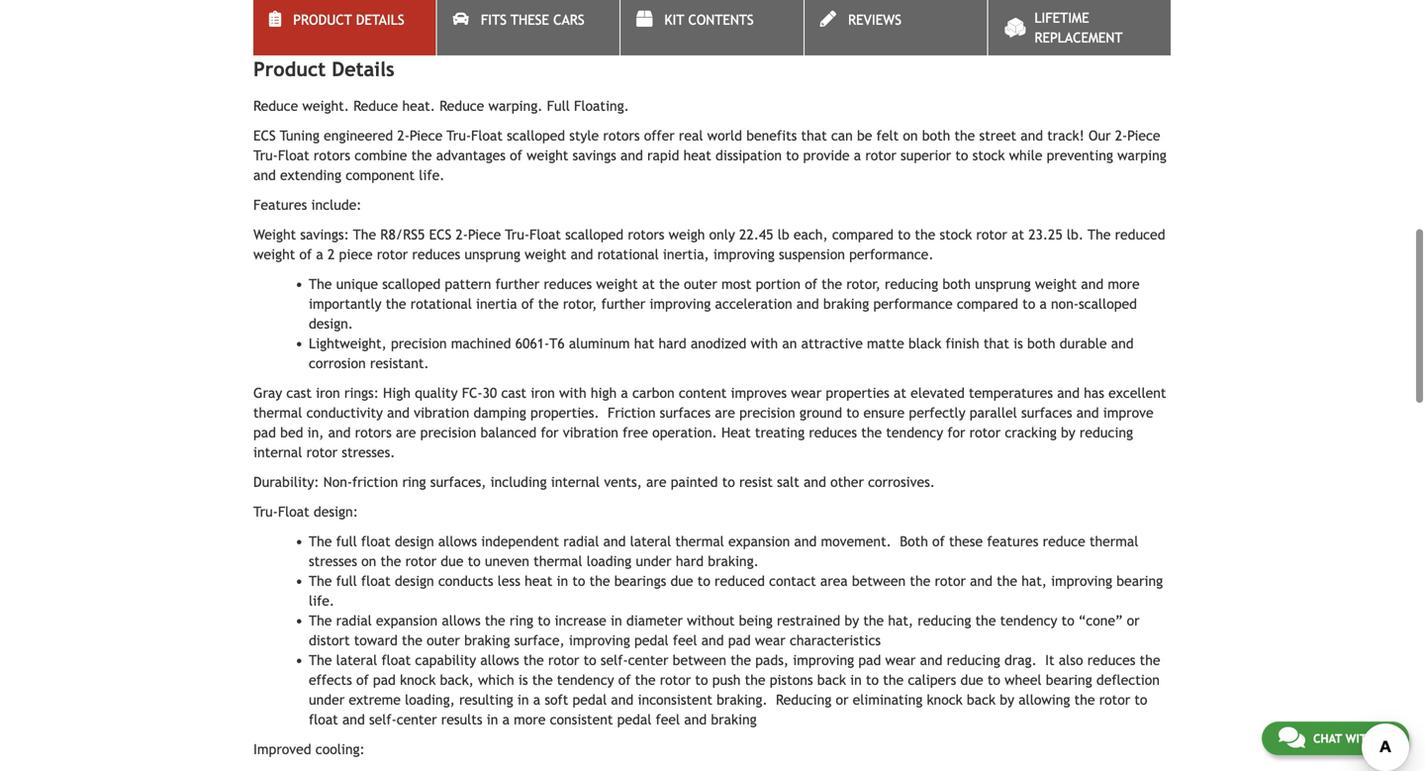 Task type: vqa. For each thing, say whether or not it's contained in the screenshot.
the bottom RING
yes



Task type: locate. For each thing, give the bounding box(es) containing it.
0 vertical spatial bearing
[[1117, 573, 1163, 589]]

1 horizontal spatial life.
[[419, 167, 445, 183]]

by down "wheel"
[[1000, 692, 1015, 708]]

tru-float design:
[[253, 504, 362, 520]]

at inside ​gray cast iron rings: high quality fc-30 cast iron with high a carbon content improves wear properties at elevated temperatures and has excellent thermal conductivity and vibration damping properties.  friction surfaces are precision ground to ensure perfectly parallel surfaces and improve pad bed in, and rotors are precision balanced for vibration free operation. heat treating reduces the tendency for rotor cracking by reducing internal rotor stresses.
[[894, 385, 907, 401]]

tru- inside weight savings: the r8/rs5 ecs 2-piece tru-float scalloped rotors weigh only 22.45 lb each, compared to the stock rotor at 23.25 lb. the reduced weight of a 2 piece rotor reduces unsprung weight and rotational inertia, improving suspension performance.
[[505, 227, 530, 243]]

0 vertical spatial wear
[[791, 385, 822, 401]]

2 for from the left
[[948, 425, 966, 441]]

0 horizontal spatial outer
[[427, 633, 460, 648]]

savings
[[573, 148, 616, 163]]

vibration down high
[[563, 425, 619, 441]]

thermal
[[253, 405, 302, 421], [676, 534, 724, 549], [1090, 534, 1139, 549], [534, 553, 583, 569]]

fits these cars
[[481, 12, 585, 28]]

0 horizontal spatial surfaces
[[660, 405, 711, 421]]

both up performance
[[943, 276, 971, 292]]

piece inside weight savings: the r8/rs5 ecs 2-piece tru-float scalloped rotors weigh only 22.45 lb each, compared to the stock rotor at 23.25 lb. the reduced weight of a 2 piece rotor reduces unsprung weight and rotational inertia, improving suspension performance.
[[468, 227, 501, 243]]

1 for from the left
[[541, 425, 559, 441]]

on inside 'ecs tuning engineered 2-piece tru-float scalloped style rotors offer real world benefits that can be felt on both the street and track! our 2-piece tru-float rotors combine the advantages of weight savings and rapid heat dissipation to provide a rotor superior to stock while preventing warping and extending component life.'
[[903, 128, 918, 144]]

that inside 'ecs tuning engineered 2-piece tru-float scalloped style rotors offer real world benefits that can be felt on both the street and track! our 2-piece tru-float rotors combine the advantages of weight savings and rapid heat dissipation to provide a rotor superior to stock while preventing warping and extending component life.'
[[801, 128, 827, 144]]

a
[[854, 148, 861, 163], [316, 247, 323, 262], [1040, 296, 1047, 312], [621, 385, 628, 401], [533, 692, 541, 708], [502, 712, 510, 728]]

a left non-
[[1040, 296, 1047, 312]]

heat
[[684, 148, 712, 163], [525, 573, 553, 589]]

distort
[[309, 633, 350, 648]]

cast right the ​gray
[[286, 385, 312, 401]]

2-
[[397, 128, 410, 144], [1115, 128, 1128, 144], [456, 227, 468, 243]]

world
[[707, 128, 742, 144]]

hard
[[659, 336, 687, 351], [676, 553, 704, 569]]

0 horizontal spatial by
[[845, 613, 859, 629]]

1 horizontal spatial more
[[1108, 276, 1140, 292]]

or right reducing
[[836, 692, 849, 708]]

scalloped inside 'ecs tuning engineered 2-piece tru-float scalloped style rotors offer real world benefits that can be felt on both the street and track! our 2-piece tru-float rotors combine the advantages of weight savings and rapid heat dissipation to provide a rotor superior to stock while preventing warping and extending component life.'
[[507, 128, 565, 144]]

2 design from the top
[[395, 573, 434, 589]]

resistant.
[[370, 355, 429, 371]]

2 reduce from the left
[[353, 98, 398, 114]]

30
[[483, 385, 497, 401]]

with left high
[[559, 385, 587, 401]]

2 vertical spatial both
[[1028, 336, 1056, 351]]

to inside weight savings: the r8/rs5 ecs 2-piece tru-float scalloped rotors weigh only 22.45 lb each, compared to the stock rotor at 23.25 lb. the reduced weight of a 2 piece rotor reduces unsprung weight and rotational inertia, improving suspension performance.
[[898, 227, 911, 243]]

0 horizontal spatial reduce
[[253, 98, 298, 114]]

reduces inside the full float design allows independent radial and lateral thermal expansion and movement.  both of these features reduce thermal stresses on the rotor due to uneven thermal loading under hard braking. the full float design conducts less heat in to the bearings due to reduced contact area between the rotor and the hat, improving bearing life. the radial expansion allows the ring to increase in diameter without being restrained by the hat, reducing the tendency to "cone" or distort toward the outer braking surface, improving pedal feel and pad wear characteristics the lateral float capability allows the rotor to self-center between the pads, improving pad wear and reducing drag.  it also reduces the effects of pad knock back, which is the tendency of the rotor to push the pistons back in to the calipers due to wheel bearing deflection under extreme loading, resulting in a soft pedal and inconsistent braking.  reducing or eliminating knock back by allowing the rotor to float and self-center results in a more consistent pedal feel and braking
[[1088, 652, 1136, 668]]

1 horizontal spatial piece
[[468, 227, 501, 243]]

t6
[[550, 336, 565, 351]]

1 vertical spatial or
[[836, 692, 849, 708]]

0 vertical spatial full
[[336, 534, 357, 549]]

further
[[496, 276, 540, 292], [602, 296, 646, 312]]

thermal down the ​gray
[[253, 405, 302, 421]]

0 vertical spatial with
[[751, 336, 778, 351]]

float inside weight savings: the r8/rs5 ecs 2-piece tru-float scalloped rotors weigh only 22.45 lb each, compared to the stock rotor at 23.25 lb. the reduced weight of a 2 piece rotor reduces unsprung weight and rotational inertia, improving suspension performance.
[[530, 227, 561, 243]]

0 horizontal spatial that
[[801, 128, 827, 144]]

extreme
[[349, 692, 401, 708]]

the full float design allows independent radial and lateral thermal expansion and movement.  both of these features reduce thermal stresses on the rotor due to uneven thermal loading under hard braking. the full float design conducts less heat in to the bearings due to reduced contact area between the rotor and the hat, improving bearing life. the radial expansion allows the ring to increase in diameter without being restrained by the hat, reducing the tendency to "cone" or distort toward the outer braking surface, improving pedal feel and pad wear characteristics the lateral float capability allows the rotor to self-center between the pads, improving pad wear and reducing drag.  it also reduces the effects of pad knock back, which is the tendency of the rotor to push the pistons back in to the calipers due to wheel bearing deflection under extreme loading, resulting in a soft pedal and inconsistent braking.  reducing or eliminating knock back by allowing the rotor to float and self-center results in a more consistent pedal feel and braking
[[309, 534, 1163, 728]]

product details inside 'link'
[[293, 12, 404, 28]]

wheel
[[1005, 672, 1042, 688]]

1 horizontal spatial radial
[[564, 534, 599, 549]]

wear up pads,
[[755, 633, 786, 648]]

2 horizontal spatial due
[[961, 672, 984, 688]]

and down without
[[702, 633, 724, 648]]

0 horizontal spatial compared
[[832, 227, 894, 243]]

uneven
[[485, 553, 530, 569]]

a inside ​the unique scalloped pattern further reduces weight at the outer most portion of the rotor, reducing both unsprung weight and more importantly the rotational inertia of the rotor, further improving acceleration and braking performance compared to a non-scalloped design. lightweight, precision machined 6061-t6 aluminum hat hard anodized with an attractive matte black finish that is both durable and corrosion resistant.
[[1040, 296, 1047, 312]]

precision inside ​the unique scalloped pattern further reduces weight at the outer most portion of the rotor, reducing both unsprung weight and more importantly the rotational inertia of the rotor, further improving acceleration and braking performance compared to a non-scalloped design. lightweight, precision machined 6061-t6 aluminum hat hard anodized with an attractive matte black finish that is both durable and corrosion resistant.
[[391, 336, 447, 351]]

due right calipers
[[961, 672, 984, 688]]

on inside the full float design allows independent radial and lateral thermal expansion and movement.  both of these features reduce thermal stresses on the rotor due to uneven thermal loading under hard braking. the full float design conducts less heat in to the bearings due to reduced contact area between the rotor and the hat, improving bearing life. the radial expansion allows the ring to increase in diameter without being restrained by the hat, reducing the tendency to "cone" or distort toward the outer braking surface, improving pedal feel and pad wear characteristics the lateral float capability allows the rotor to self-center between the pads, improving pad wear and reducing drag.  it also reduces the effects of pad knock back, which is the tendency of the rotor to push the pistons back in to the calipers due to wheel bearing deflection under extreme loading, resulting in a soft pedal and inconsistent braking.  reducing or eliminating knock back by allowing the rotor to float and self-center results in a more consistent pedal feel and braking
[[361, 553, 376, 569]]

to down braking.
[[698, 573, 711, 589]]

​improved cooling:
[[253, 741, 369, 757]]

of right the inertia
[[522, 296, 534, 312]]

0 horizontal spatial on
[[361, 553, 376, 569]]

to up performance.
[[898, 227, 911, 243]]

floating.
[[574, 98, 629, 114]]

rotational down pattern
[[411, 296, 472, 312]]

both
[[900, 534, 928, 549]]

1 vertical spatial expansion
[[376, 613, 438, 629]]

rotors inside ​gray cast iron rings: high quality fc-30 cast iron with high a carbon content improves wear properties at elevated temperatures and has excellent thermal conductivity and vibration damping properties.  friction surfaces are precision ground to ensure perfectly parallel surfaces and improve pad bed in, and rotors are precision balanced for vibration free operation. heat treating reduces the tendency for rotor cracking by reducing internal rotor stresses.
[[355, 425, 392, 441]]

due up conducts
[[441, 553, 464, 569]]

reducing inside ​the unique scalloped pattern further reduces weight at the outer most portion of the rotor, reducing both unsprung weight and more importantly the rotational inertia of the rotor, further improving acceleration and braking performance compared to a non-scalloped design. lightweight, precision machined 6061-t6 aluminum hat hard anodized with an attractive matte black finish that is both durable and corrosion resistant.
[[885, 276, 939, 292]]

and inside weight savings: the r8/rs5 ecs 2-piece tru-float scalloped rotors weigh only 22.45 lb each, compared to the stock rotor at 23.25 lb. the reduced weight of a 2 piece rotor reduces unsprung weight and rotational inertia, improving suspension performance.
[[571, 247, 593, 262]]

1 vertical spatial unsprung
[[975, 276, 1031, 292]]

0 vertical spatial that
[[801, 128, 827, 144]]

hard inside ​the unique scalloped pattern further reduces weight at the outer most portion of the rotor, reducing both unsprung weight and more importantly the rotational inertia of the rotor, further improving acceleration and braking performance compared to a non-scalloped design. lightweight, precision machined 6061-t6 aluminum hat hard anodized with an attractive matte black finish that is both durable and corrosion resistant.
[[659, 336, 687, 351]]

0 vertical spatial stock
[[973, 148, 1005, 163]]

and
[[1021, 128, 1043, 144], [621, 148, 643, 163], [253, 167, 276, 183], [571, 247, 593, 262], [1081, 276, 1104, 292], [797, 296, 819, 312], [1111, 336, 1134, 351], [1057, 385, 1080, 401], [387, 405, 410, 421], [1077, 405, 1099, 421], [328, 425, 351, 441], [804, 474, 826, 490], [603, 534, 626, 549], [794, 534, 817, 549], [970, 573, 993, 589], [702, 633, 724, 648], [920, 652, 943, 668], [611, 692, 634, 708], [342, 712, 365, 728], [684, 712, 707, 728]]

1 horizontal spatial reduce
[[353, 98, 398, 114]]

a inside 'ecs tuning engineered 2-piece tru-float scalloped style rotors offer real world benefits that can be felt on both the street and track! our 2-piece tru-float rotors combine the advantages of weight savings and rapid heat dissipation to provide a rotor superior to stock while preventing warping and extending component life.'
[[854, 148, 861, 163]]

real
[[679, 128, 703, 144]]

the
[[955, 128, 975, 144], [411, 148, 432, 163], [915, 227, 936, 243], [659, 276, 680, 292], [822, 276, 842, 292], [386, 296, 406, 312], [538, 296, 559, 312], [862, 425, 882, 441], [381, 553, 401, 569], [590, 573, 610, 589], [910, 573, 931, 589], [997, 573, 1018, 589], [485, 613, 506, 629], [864, 613, 884, 629], [976, 613, 996, 629], [402, 633, 423, 648], [523, 652, 544, 668], [731, 652, 751, 668], [1140, 652, 1161, 668], [532, 672, 553, 688], [635, 672, 656, 688], [745, 672, 766, 688], [883, 672, 904, 688], [1075, 692, 1095, 708]]

design down friction
[[395, 534, 434, 549]]

the up "push"
[[731, 652, 751, 668]]

product inside 'link'
[[293, 12, 352, 28]]

lateral up bearings
[[630, 534, 671, 549]]

unsprung up pattern
[[465, 247, 521, 262]]

1 vertical spatial vibration
[[563, 425, 619, 441]]

1 horizontal spatial cast
[[501, 385, 527, 401]]

feel
[[673, 633, 697, 648], [656, 712, 680, 728]]

at inside ​the unique scalloped pattern further reduces weight at the outer most portion of the rotor, reducing both unsprung weight and more importantly the rotational inertia of the rotor, further improving acceleration and braking performance compared to a non-scalloped design. lightweight, precision machined 6061-t6 aluminum hat hard anodized with an attractive matte black finish that is both durable and corrosion resistant.
[[642, 276, 655, 292]]

float up ​improved cooling:
[[309, 712, 338, 728]]

reduces inside ​gray cast iron rings: high quality fc-30 cast iron with high a carbon content improves wear properties at elevated temperatures and has excellent thermal conductivity and vibration damping properties.  friction surfaces are precision ground to ensure perfectly parallel surfaces and improve pad bed in, and rotors are precision balanced for vibration free operation. heat treating reduces the tendency for rotor cracking by reducing internal rotor stresses.
[[809, 425, 857, 441]]

loading
[[587, 553, 632, 569]]

1 vertical spatial design
[[395, 573, 434, 589]]

the down inertia,
[[659, 276, 680, 292]]

tendency up it
[[1000, 613, 1058, 629]]

results
[[441, 712, 483, 728]]

compared up finish
[[957, 296, 1019, 312]]

1 horizontal spatial on
[[903, 128, 918, 144]]

quality
[[415, 385, 458, 401]]

ring inside the full float design allows independent radial and lateral thermal expansion and movement.  both of these features reduce thermal stresses on the rotor due to uneven thermal loading under hard braking. the full float design conducts less heat in to the bearings due to reduced contact area between the rotor and the hat, improving bearing life. the radial expansion allows the ring to increase in diameter without being restrained by the hat, reducing the tendency to "cone" or distort toward the outer braking surface, improving pedal feel and pad wear characteristics the lateral float capability allows the rotor to self-center between the pads, improving pad wear and reducing drag.  it also reduces the effects of pad knock back, which is the tendency of the rotor to push the pistons back in to the calipers due to wheel bearing deflection under extreme loading, resulting in a soft pedal and inconsistent braking.  reducing or eliminating knock back by allowing the rotor to float and self-center results in a more consistent pedal feel and braking
[[510, 613, 534, 629]]

0 vertical spatial both
[[922, 128, 951, 144]]

that
[[801, 128, 827, 144], [984, 336, 1010, 351]]

improving down reduce on the right bottom of the page
[[1051, 573, 1113, 589]]

under up bearings
[[636, 553, 672, 569]]

to down deflection
[[1135, 692, 1148, 708]]

1 vertical spatial radial
[[336, 613, 372, 629]]

0 vertical spatial back
[[817, 672, 846, 688]]

iron
[[316, 385, 340, 401], [531, 385, 555, 401]]

rapid
[[647, 148, 679, 163]]

0 horizontal spatial more
[[514, 712, 546, 728]]

properties
[[826, 385, 890, 401]]

reduced inside the full float design allows independent radial and lateral thermal expansion and movement.  both of these features reduce thermal stresses on the rotor due to uneven thermal loading under hard braking. the full float design conducts less heat in to the bearings due to reduced contact area between the rotor and the hat, improving bearing life. the radial expansion allows the ring to increase in diameter without being restrained by the hat, reducing the tendency to "cone" or distort toward the outer braking surface, improving pedal feel and pad wear characteristics the lateral float capability allows the rotor to self-center between the pads, improving pad wear and reducing drag.  it also reduces the effects of pad knock back, which is the tendency of the rotor to push the pistons back in to the calipers due to wheel bearing deflection under extreme loading, resulting in a soft pedal and inconsistent braking.  reducing or eliminating knock back by allowing the rotor to float and self-center results in a more consistent pedal feel and braking
[[715, 573, 765, 589]]

piece
[[339, 247, 373, 262]]

1 vertical spatial is
[[519, 672, 528, 688]]

cast right 30
[[501, 385, 527, 401]]

pad left "bed"
[[253, 425, 276, 441]]

0 horizontal spatial life.
[[309, 593, 335, 609]]

2 cast from the left
[[501, 385, 527, 401]]

rotor down the surface,
[[548, 652, 579, 668]]

weigh
[[669, 227, 705, 243]]

ecs right r8/rs5
[[429, 227, 452, 243]]

capability
[[415, 652, 476, 668]]

to down increase
[[584, 652, 597, 668]]

1 horizontal spatial ring
[[510, 613, 534, 629]]

scalloped down warping.
[[507, 128, 565, 144]]

1 horizontal spatial internal
[[551, 474, 600, 490]]

1 vertical spatial outer
[[427, 633, 460, 648]]

ecs inside 'ecs tuning engineered 2-piece tru-float scalloped style rotors offer real world benefits that can be felt on both the street and track! our 2-piece tru-float rotors combine the advantages of weight savings and rapid heat dissipation to provide a rotor superior to stock while preventing warping and extending component life.'
[[253, 128, 276, 144]]

conductivity
[[306, 405, 383, 421]]

include:
[[311, 197, 362, 213]]

0 horizontal spatial tendency
[[557, 672, 614, 688]]

life. up distort
[[309, 593, 335, 609]]

outer
[[684, 276, 717, 292], [427, 633, 460, 648]]

1 vertical spatial stock
[[940, 227, 972, 243]]

2 horizontal spatial reduce
[[440, 98, 484, 114]]

allows up which
[[481, 652, 519, 668]]

lifetime
[[1035, 10, 1089, 26]]

ring up the surface,
[[510, 613, 534, 629]]

1 horizontal spatial iron
[[531, 385, 555, 401]]

improving inside weight savings: the r8/rs5 ecs 2-piece tru-float scalloped rotors weigh only 22.45 lb each, compared to the stock rotor at 23.25 lb. the reduced weight of a 2 piece rotor reduces unsprung weight and rotational inertia, improving suspension performance.
[[714, 247, 775, 262]]

vents,
[[604, 474, 642, 490]]

outer up capability
[[427, 633, 460, 648]]

between
[[852, 573, 906, 589], [673, 652, 727, 668]]

the down distort
[[309, 652, 332, 668]]

radial
[[564, 534, 599, 549], [336, 613, 372, 629]]

pad up the extreme
[[373, 672, 396, 688]]

0 horizontal spatial iron
[[316, 385, 340, 401]]

1 horizontal spatial further
[[602, 296, 646, 312]]

3 reduce from the left
[[440, 98, 484, 114]]

hard left braking.
[[676, 553, 704, 569]]

the inside weight savings: the r8/rs5 ecs 2-piece tru-float scalloped rotors weigh only 22.45 lb each, compared to the stock rotor at 23.25 lb. the reduced weight of a 2 piece rotor reduces unsprung weight and rotational inertia, improving suspension performance.
[[915, 227, 936, 243]]

0 horizontal spatial radial
[[336, 613, 372, 629]]

0 vertical spatial design
[[395, 534, 434, 549]]

tuning
[[280, 128, 320, 144]]

1 horizontal spatial reduced
[[1115, 227, 1166, 243]]

surfaces,
[[430, 474, 486, 490]]

0 horizontal spatial wear
[[755, 633, 786, 648]]

reduced
[[1115, 227, 1166, 243], [715, 573, 765, 589]]

in,
[[307, 425, 324, 441]]

0 horizontal spatial under
[[309, 692, 345, 708]]

the up distort
[[309, 613, 332, 629]]

design left conducts
[[395, 573, 434, 589]]

tru-
[[447, 128, 471, 144], [253, 148, 278, 163], [505, 227, 530, 243], [253, 504, 278, 520]]

calipers
[[908, 672, 957, 688]]

aluminum
[[569, 336, 630, 351]]

rotational inside weight savings: the r8/rs5 ecs 2-piece tru-float scalloped rotors weigh only 22.45 lb each, compared to the stock rotor at 23.25 lb. the reduced weight of a 2 piece rotor reduces unsprung weight and rotational inertia, improving suspension performance.
[[598, 247, 659, 262]]

tendency inside ​gray cast iron rings: high quality fc-30 cast iron with high a carbon content improves wear properties at elevated temperatures and has excellent thermal conductivity and vibration damping properties.  friction surfaces are precision ground to ensure perfectly parallel surfaces and improve pad bed in, and rotors are precision balanced for vibration free operation. heat treating reduces the tendency for rotor cracking by reducing internal rotor stresses.
[[886, 425, 943, 441]]

of left 2
[[299, 247, 312, 262]]

at
[[1012, 227, 1025, 243], [642, 276, 655, 292], [894, 385, 907, 401]]

precision down quality
[[420, 425, 476, 441]]

lb
[[778, 227, 790, 243]]

which
[[478, 672, 514, 688]]

rotors inside weight savings: the r8/rs5 ecs 2-piece tru-float scalloped rotors weigh only 22.45 lb each, compared to the stock rotor at 23.25 lb. the reduced weight of a 2 piece rotor reduces unsprung weight and rotational inertia, improving suspension performance.
[[628, 227, 665, 243]]

1 horizontal spatial lateral
[[630, 534, 671, 549]]

improving down characteristics
[[793, 652, 854, 668]]

1 horizontal spatial at
[[894, 385, 907, 401]]

2 vertical spatial with
[[1346, 732, 1375, 745]]

thermal up braking.
[[676, 534, 724, 549]]

less
[[498, 573, 521, 589]]

internal inside ​gray cast iron rings: high quality fc-30 cast iron with high a carbon content improves wear properties at elevated temperatures and has excellent thermal conductivity and vibration damping properties.  friction surfaces are precision ground to ensure perfectly parallel surfaces and improve pad bed in, and rotors are precision balanced for vibration free operation. heat treating reduces the tendency for rotor cracking by reducing internal rotor stresses.
[[253, 444, 302, 460]]

ring right friction
[[402, 474, 426, 490]]

and up loading
[[603, 534, 626, 549]]

stock
[[973, 148, 1005, 163], [940, 227, 972, 243]]

a inside ​gray cast iron rings: high quality fc-30 cast iron with high a carbon content improves wear properties at elevated temperatures and has excellent thermal conductivity and vibration damping properties.  friction surfaces are precision ground to ensure perfectly parallel surfaces and improve pad bed in, and rotors are precision balanced for vibration free operation. heat treating reduces the tendency for rotor cracking by reducing internal rotor stresses.
[[621, 385, 628, 401]]

1 horizontal spatial or
[[1127, 613, 1140, 629]]

0 horizontal spatial rotor,
[[563, 296, 597, 312]]

0 horizontal spatial is
[[519, 672, 528, 688]]

1 vertical spatial ecs
[[429, 227, 452, 243]]

0 vertical spatial allows
[[438, 534, 477, 549]]

braking inside ​the unique scalloped pattern further reduces weight at the outer most portion of the rotor, reducing both unsprung weight and more importantly the rotational inertia of the rotor, further improving acceleration and braking performance compared to a non-scalloped design. lightweight, precision machined 6061-t6 aluminum hat hard anodized with an attractive matte black finish that is both durable and corrosion resistant.
[[823, 296, 869, 312]]

pedal down inconsistent
[[617, 712, 652, 728]]

1 vertical spatial hard
[[676, 553, 704, 569]]

portion
[[756, 276, 801, 292]]

further up hat
[[602, 296, 646, 312]]

reduces inside ​the unique scalloped pattern further reduces weight at the outer most portion of the rotor, reducing both unsprung weight and more importantly the rotational inertia of the rotor, further improving acceleration and braking performance compared to a non-scalloped design. lightweight, precision machined 6061-t6 aluminum hat hard anodized with an attractive matte black finish that is both durable and corrosion resistant.
[[544, 276, 592, 292]]

kit contents
[[665, 12, 754, 28]]

and up calipers
[[920, 652, 943, 668]]

reduce
[[253, 98, 298, 114], [353, 98, 398, 114], [440, 98, 484, 114]]

and down the extreme
[[342, 712, 365, 728]]

1 vertical spatial life.
[[309, 593, 335, 609]]

rotational inside ​the unique scalloped pattern further reduces weight at the outer most portion of the rotor, reducing both unsprung weight and more importantly the rotational inertia of the rotor, further improving acceleration and braking performance compared to a non-scalloped design. lightweight, precision machined 6061-t6 aluminum hat hard anodized with an attractive matte black finish that is both durable and corrosion resistant.
[[411, 296, 472, 312]]

corrosives.
[[868, 474, 935, 490]]

the up inconsistent
[[635, 672, 656, 688]]

product
[[293, 12, 352, 28], [253, 57, 326, 81]]

details
[[356, 12, 404, 28], [332, 57, 395, 81]]

vibration down quality
[[414, 405, 470, 421]]

performance
[[874, 296, 953, 312]]

for right balanced
[[541, 425, 559, 441]]

1 vertical spatial on
[[361, 553, 376, 569]]

0 horizontal spatial heat
[[525, 573, 553, 589]]

resist
[[739, 474, 773, 490]]

finish
[[946, 336, 980, 351]]

1 vertical spatial internal
[[551, 474, 600, 490]]

is inside ​the unique scalloped pattern further reduces weight at the outer most portion of the rotor, reducing both unsprung weight and more importantly the rotational inertia of the rotor, further improving acceleration and braking performance compared to a non-scalloped design. lightweight, precision machined 6061-t6 aluminum hat hard anodized with an attractive matte black finish that is both durable and corrosion resistant.
[[1014, 336, 1023, 351]]

0 horizontal spatial reduced
[[715, 573, 765, 589]]

bed
[[280, 425, 303, 441]]

2 vertical spatial by
[[1000, 692, 1015, 708]]

1 vertical spatial heat
[[525, 573, 553, 589]]

2 vertical spatial are
[[646, 474, 667, 490]]

a left "soft" in the left bottom of the page
[[533, 692, 541, 708]]

rotors up the extending on the left top of page
[[314, 148, 350, 163]]

compared inside ​the unique scalloped pattern further reduces weight at the outer most portion of the rotor, reducing both unsprung weight and more importantly the rotational inertia of the rotor, further improving acceleration and braking performance compared to a non-scalloped design. lightweight, precision machined 6061-t6 aluminum hat hard anodized with an attractive matte black finish that is both durable and corrosion resistant.
[[957, 296, 1019, 312]]

thermal inside ​gray cast iron rings: high quality fc-30 cast iron with high a carbon content improves wear properties at elevated temperatures and has excellent thermal conductivity and vibration damping properties.  friction surfaces are precision ground to ensure perfectly parallel surfaces and improve pad bed in, and rotors are precision balanced for vibration free operation. heat treating reduces the tendency for rotor cracking by reducing internal rotor stresses.
[[253, 405, 302, 421]]

pad inside ​gray cast iron rings: high quality fc-30 cast iron with high a carbon content improves wear properties at elevated temperatures and has excellent thermal conductivity and vibration damping properties.  friction surfaces are precision ground to ensure perfectly parallel surfaces and improve pad bed in, and rotors are precision balanced for vibration free operation. heat treating reduces the tendency for rotor cracking by reducing internal rotor stresses.
[[253, 425, 276, 441]]

between right area
[[852, 573, 906, 589]]

0 vertical spatial ecs
[[253, 128, 276, 144]]

life. inside 'ecs tuning engineered 2-piece tru-float scalloped style rotors offer real world benefits that can be felt on both the street and track! our 2-piece tru-float rotors combine the advantages of weight savings and rapid heat dissipation to provide a rotor superior to stock while preventing warping and extending component life.'
[[419, 167, 445, 183]]

ecs inside weight savings: the r8/rs5 ecs 2-piece tru-float scalloped rotors weigh only 22.45 lb each, compared to the stock rotor at 23.25 lb. the reduced weight of a 2 piece rotor reduces unsprung weight and rotational inertia, improving suspension performance.
[[429, 227, 452, 243]]

is inside the full float design allows independent radial and lateral thermal expansion and movement.  both of these features reduce thermal stresses on the rotor due to uneven thermal loading under hard braking. the full float design conducts less heat in to the bearings due to reduced contact area between the rotor and the hat, improving bearing life. the radial expansion allows the ring to increase in diameter without being restrained by the hat, reducing the tendency to "cone" or distort toward the outer braking surface, improving pedal feel and pad wear characteristics the lateral float capability allows the rotor to self-center between the pads, improving pad wear and reducing drag.  it also reduces the effects of pad knock back, which is the tendency of the rotor to push the pistons back in to the calipers due to wheel bearing deflection under extreme loading, resulting in a soft pedal and inconsistent braking.  reducing or eliminating knock back by allowing the rotor to float and self-center results in a more consistent pedal feel and braking
[[519, 672, 528, 688]]

has
[[1084, 385, 1105, 401]]

that up the provide
[[801, 128, 827, 144]]

0 vertical spatial details
[[356, 12, 404, 28]]

of inside 'ecs tuning engineered 2-piece tru-float scalloped style rotors offer real world benefits that can be felt on both the street and track! our 2-piece tru-float rotors combine the advantages of weight savings and rapid heat dissipation to provide a rotor superior to stock while preventing warping and extending component life.'
[[510, 148, 523, 163]]

improving inside ​the unique scalloped pattern further reduces weight at the outer most portion of the rotor, reducing both unsprung weight and more importantly the rotational inertia of the rotor, further improving acceleration and braking performance compared to a non-scalloped design. lightweight, precision machined 6061-t6 aluminum hat hard anodized with an attractive matte black finish that is both durable and corrosion resistant.
[[650, 296, 711, 312]]

stock up performance
[[940, 227, 972, 243]]

braking up which
[[464, 633, 510, 648]]

knock down calipers
[[927, 692, 963, 708]]

comments image
[[1279, 726, 1306, 749]]

2 horizontal spatial by
[[1061, 425, 1076, 441]]

1 vertical spatial rotor,
[[563, 296, 597, 312]]

corrosion
[[309, 355, 366, 371]]

0 vertical spatial or
[[1127, 613, 1140, 629]]

1 vertical spatial wear
[[755, 633, 786, 648]]

area
[[820, 573, 848, 589]]

2 surfaces from the left
[[1022, 405, 1073, 421]]

0 vertical spatial rotational
[[598, 247, 659, 262]]

details up the heat.
[[356, 12, 404, 28]]

unsprung inside weight savings: the r8/rs5 ecs 2-piece tru-float scalloped rotors weigh only 22.45 lb each, compared to the stock rotor at 23.25 lb. the reduced weight of a 2 piece rotor reduces unsprung weight and rotational inertia, improving suspension performance.
[[465, 247, 521, 262]]

design:
[[314, 504, 358, 520]]

precision
[[391, 336, 447, 351], [740, 405, 796, 421], [420, 425, 476, 441]]

weight
[[527, 148, 569, 163], [253, 247, 295, 262], [525, 247, 567, 262], [596, 276, 638, 292], [1035, 276, 1077, 292]]

of right advantages
[[510, 148, 523, 163]]

compared up performance.
[[832, 227, 894, 243]]

2 vertical spatial at
[[894, 385, 907, 401]]

savings:
[[300, 227, 349, 243]]

to down benefits
[[786, 148, 799, 163]]

with inside ​gray cast iron rings: high quality fc-30 cast iron with high a carbon content improves wear properties at elevated temperatures and has excellent thermal conductivity and vibration damping properties.  friction surfaces are precision ground to ensure perfectly parallel surfaces and improve pad bed in, and rotors are precision balanced for vibration free operation. heat treating reduces the tendency for rotor cracking by reducing internal rotor stresses.
[[559, 385, 587, 401]]

characteristics
[[790, 633, 881, 648]]

more inside the full float design allows independent radial and lateral thermal expansion and movement.  both of these features reduce thermal stresses on the rotor due to uneven thermal loading under hard braking. the full float design conducts less heat in to the bearings due to reduced contact area between the rotor and the hat, improving bearing life. the radial expansion allows the ring to increase in diameter without being restrained by the hat, reducing the tendency to "cone" or distort toward the outer braking surface, improving pedal feel and pad wear characteristics the lateral float capability allows the rotor to self-center between the pads, improving pad wear and reducing drag.  it also reduces the effects of pad knock back, which is the tendency of the rotor to push the pistons back in to the calipers due to wheel bearing deflection under extreme loading, resulting in a soft pedal and inconsistent braking.  reducing or eliminating knock back by allowing the rotor to float and self-center results in a more consistent pedal feel and braking
[[514, 712, 546, 728]]

surfaces up cracking
[[1022, 405, 1073, 421]]

increase
[[555, 613, 607, 629]]

0 horizontal spatial or
[[836, 692, 849, 708]]

by inside ​gray cast iron rings: high quality fc-30 cast iron with high a carbon content improves wear properties at elevated temperatures and has excellent thermal conductivity and vibration damping properties.  friction surfaces are precision ground to ensure perfectly parallel surfaces and improve pad bed in, and rotors are precision balanced for vibration free operation. heat treating reduces the tendency for rotor cracking by reducing internal rotor stresses.
[[1061, 425, 1076, 441]]

are right vents,
[[646, 474, 667, 490]]

1 horizontal spatial rotational
[[598, 247, 659, 262]]

0 vertical spatial braking
[[823, 296, 869, 312]]

both
[[922, 128, 951, 144], [943, 276, 971, 292], [1028, 336, 1056, 351]]

the down ensure
[[862, 425, 882, 441]]

1 horizontal spatial heat
[[684, 148, 712, 163]]

0 horizontal spatial ecs
[[253, 128, 276, 144]]

details inside 'link'
[[356, 12, 404, 28]]

life. inside the full float design allows independent radial and lateral thermal expansion and movement.  both of these features reduce thermal stresses on the rotor due to uneven thermal loading under hard braking. the full float design conducts less heat in to the bearings due to reduced contact area between the rotor and the hat, improving bearing life. the radial expansion allows the ring to increase in diameter without being restrained by the hat, reducing the tendency to "cone" or distort toward the outer braking surface, improving pedal feel and pad wear characteristics the lateral float capability allows the rotor to self-center between the pads, improving pad wear and reducing drag.  it also reduces the effects of pad knock back, which is the tendency of the rotor to push the pistons back in to the calipers due to wheel bearing deflection under extreme loading, resulting in a soft pedal and inconsistent braking.  reducing or eliminating knock back by allowing the rotor to float and self-center results in a more consistent pedal feel and braking
[[309, 593, 335, 609]]

center down diameter
[[628, 652, 669, 668]]

due right bearings
[[671, 573, 693, 589]]

felt
[[877, 128, 899, 144]]

2 horizontal spatial braking
[[823, 296, 869, 312]]

lateral
[[630, 534, 671, 549], [336, 652, 377, 668]]

0 vertical spatial on
[[903, 128, 918, 144]]

hard inside the full float design allows independent radial and lateral thermal expansion and movement.  both of these features reduce thermal stresses on the rotor due to uneven thermal loading under hard braking. the full float design conducts less heat in to the bearings due to reduced contact area between the rotor and the hat, improving bearing life. the radial expansion allows the ring to increase in diameter without being restrained by the hat, reducing the tendency to "cone" or distort toward the outer braking surface, improving pedal feel and pad wear characteristics the lateral float capability allows the rotor to self-center between the pads, improving pad wear and reducing drag.  it also reduces the effects of pad knock back, which is the tendency of the rotor to push the pistons back in to the calipers due to wheel bearing deflection under extreme loading, resulting in a soft pedal and inconsistent braking.  reducing or eliminating knock back by allowing the rotor to float and self-center results in a more consistent pedal feel and braking
[[676, 553, 704, 569]]

more
[[1108, 276, 1140, 292], [514, 712, 546, 728]]

importantly
[[309, 296, 382, 312]]

tendency down perfectly on the bottom right of page
[[886, 425, 943, 441]]

scalloped down r8/rs5
[[382, 276, 441, 292]]

component
[[346, 167, 415, 183]]

street
[[980, 128, 1017, 144]]

2 vertical spatial wear
[[885, 652, 916, 668]]

warping.
[[489, 98, 543, 114]]

0 vertical spatial between
[[852, 573, 906, 589]]

1 horizontal spatial that
[[984, 336, 1010, 351]]

product details link
[[253, 0, 436, 55]]

1 vertical spatial more
[[514, 712, 546, 728]]

piece down the heat.
[[410, 128, 443, 144]]

stock inside weight savings: the r8/rs5 ecs 2-piece tru-float scalloped rotors weigh only 22.45 lb each, compared to the stock rotor at 23.25 lb. the reduced weight of a 2 piece rotor reduces unsprung weight and rotational inertia, improving suspension performance.
[[940, 227, 972, 243]]

heat right less at left
[[525, 573, 553, 589]]

0 horizontal spatial braking
[[464, 633, 510, 648]]

and up consistent
[[611, 692, 634, 708]]



Task type: describe. For each thing, give the bounding box(es) containing it.
and up features
[[253, 167, 276, 183]]

and down has
[[1077, 405, 1099, 421]]

and down lb.
[[1081, 276, 1104, 292]]

the up "soft" in the left bottom of the page
[[532, 672, 553, 688]]

0 horizontal spatial 2-
[[397, 128, 410, 144]]

0 horizontal spatial are
[[396, 425, 416, 441]]

dissipation
[[716, 148, 782, 163]]

non-
[[323, 474, 352, 490]]

lifetime replacement
[[1035, 10, 1123, 46]]

2 vertical spatial allows
[[481, 652, 519, 668]]

2 iron from the left
[[531, 385, 555, 401]]

and right durable
[[1111, 336, 1134, 351]]

more inside ​the unique scalloped pattern further reduces weight at the outer most portion of the rotor, reducing both unsprung weight and more importantly the rotational inertia of the rotor, further improving acceleration and braking performance compared to a non-scalloped design. lightweight, precision machined 6061-t6 aluminum hat hard anodized with an attractive matte black finish that is both durable and corrosion resistant.
[[1108, 276, 1140, 292]]

0 horizontal spatial piece
[[410, 128, 443, 144]]

​gray
[[253, 385, 282, 401]]

2
[[328, 247, 335, 262]]

to up "eliminating"
[[866, 672, 879, 688]]

0 vertical spatial rotor,
[[847, 276, 881, 292]]

weight up non-
[[1035, 276, 1077, 292]]

1 vertical spatial under
[[309, 692, 345, 708]]

lightweight,
[[309, 336, 387, 351]]

1 vertical spatial product
[[253, 57, 326, 81]]

0 vertical spatial expansion
[[729, 534, 790, 549]]

effects
[[309, 672, 352, 688]]

1 vertical spatial both
[[943, 276, 971, 292]]

0 vertical spatial center
[[628, 652, 669, 668]]

these
[[511, 12, 549, 28]]

excellent
[[1109, 385, 1167, 401]]

stock inside 'ecs tuning engineered 2-piece tru-float scalloped style rotors offer real world benefits that can be felt on both the street and track! our 2-piece tru-float rotors combine the advantages of weight savings and rapid heat dissipation to provide a rotor superior to stock while preventing warping and extending component life.'
[[973, 148, 1005, 163]]

the up characteristics
[[864, 613, 884, 629]]

2- inside weight savings: the r8/rs5 ecs 2-piece tru-float scalloped rotors weigh only 22.45 lb each, compared to the stock rotor at 23.25 lb. the reduced weight of a 2 piece rotor reduces unsprung weight and rotational inertia, improving suspension performance.
[[456, 227, 468, 243]]

a down resulting at left
[[502, 712, 510, 728]]

features
[[987, 534, 1039, 549]]

0 vertical spatial due
[[441, 553, 464, 569]]

and left 'rapid'
[[621, 148, 643, 163]]

contact
[[769, 573, 816, 589]]

fits these cars link
[[437, 0, 620, 55]]

the up "eliminating"
[[883, 672, 904, 688]]

1 vertical spatial center
[[397, 712, 437, 728]]

1 vertical spatial by
[[845, 613, 859, 629]]

the down both
[[910, 573, 931, 589]]

and down these
[[970, 573, 993, 589]]

the down suspension
[[822, 276, 842, 292]]

2 horizontal spatial with
[[1346, 732, 1375, 745]]

and up the contact
[[794, 534, 817, 549]]

also
[[1059, 652, 1083, 668]]

1 vertical spatial product details
[[253, 57, 395, 81]]

the down pads,
[[745, 672, 766, 688]]

to inside ​the unique scalloped pattern further reduces weight at the outer most portion of the rotor, reducing both unsprung weight and more importantly the rotational inertia of the rotor, further improving acceleration and braking performance compared to a non-scalloped design. lightweight, precision machined 6061-t6 aluminum hat hard anodized with an attractive matte black finish that is both durable and corrosion resistant.
[[1023, 296, 1036, 312]]

fc-
[[462, 385, 483, 401]]

weight down weight
[[253, 247, 295, 262]]

of down suspension
[[805, 276, 818, 292]]

us
[[1379, 732, 1393, 745]]

the left street
[[955, 128, 975, 144]]

and up the while
[[1021, 128, 1043, 144]]

1 vertical spatial back
[[967, 692, 996, 708]]

cars
[[553, 12, 585, 28]]

compared inside weight savings: the r8/rs5 ecs 2-piece tru-float scalloped rotors weigh only 22.45 lb each, compared to the stock rotor at 23.25 lb. the reduced weight of a 2 piece rotor reduces unsprung weight and rotational inertia, improving suspension performance.
[[832, 227, 894, 243]]

both inside 'ecs tuning engineered 2-piece tru-float scalloped style rotors offer real world benefits that can be felt on both the street and track! our 2-piece tru-float rotors combine the advantages of weight savings and rapid heat dissipation to provide a rotor superior to stock while preventing warping and extending component life.'
[[922, 128, 951, 144]]

tru- up features
[[253, 148, 278, 163]]

kit contents link
[[621, 0, 804, 55]]

at inside weight savings: the r8/rs5 ecs 2-piece tru-float scalloped rotors weigh only 22.45 lb each, compared to the stock rotor at 23.25 lb. the reduced weight of a 2 piece rotor reduces unsprung weight and rotational inertia, improving suspension performance.
[[1012, 227, 1025, 243]]

2 vertical spatial due
[[961, 672, 984, 688]]

the right toward
[[402, 633, 423, 648]]

1 full from the top
[[336, 534, 357, 549]]

elevated
[[911, 385, 965, 401]]

wear inside ​gray cast iron rings: high quality fc-30 cast iron with high a carbon content improves wear properties at elevated temperatures and has excellent thermal conductivity and vibration damping properties.  friction surfaces are precision ground to ensure perfectly parallel surfaces and improve pad bed in, and rotors are precision balanced for vibration free operation. heat treating reduces the tendency for rotor cracking by reducing internal rotor stresses.
[[791, 385, 822, 401]]

of right both
[[933, 534, 945, 549]]

stresses
[[309, 553, 357, 569]]

inconsistent
[[638, 692, 713, 708]]

rotor left 23.25
[[976, 227, 1008, 243]]

1 vertical spatial details
[[332, 57, 395, 81]]

0 vertical spatial are
[[715, 405, 735, 421]]

2 full from the top
[[336, 573, 357, 589]]

0 horizontal spatial lateral
[[336, 652, 377, 668]]

allowing
[[1019, 692, 1070, 708]]

1 horizontal spatial by
[[1000, 692, 1015, 708]]

pad down "being"
[[728, 633, 751, 648]]

1 horizontal spatial braking
[[711, 712, 757, 728]]

1 design from the top
[[395, 534, 434, 549]]

pads,
[[756, 652, 789, 668]]

0 vertical spatial self-
[[601, 652, 628, 668]]

friction
[[352, 474, 398, 490]]

2 horizontal spatial 2-
[[1115, 128, 1128, 144]]

and down high
[[387, 405, 410, 421]]

the up t6
[[538, 296, 559, 312]]

the down loading
[[590, 573, 610, 589]]

the down stresses
[[309, 573, 332, 589]]

1 horizontal spatial due
[[671, 573, 693, 589]]

​improved
[[253, 741, 311, 757]]

the right lb.
[[1088, 227, 1111, 243]]

contents
[[688, 12, 754, 28]]

rotor down parallel
[[970, 425, 1001, 441]]

painted
[[671, 474, 718, 490]]

push
[[712, 672, 741, 688]]

0 vertical spatial vibration
[[414, 405, 470, 421]]

ground
[[800, 405, 842, 421]]

rotor down in,
[[306, 444, 338, 460]]

and down inconsistent
[[684, 712, 707, 728]]

pistons
[[770, 672, 813, 688]]

durability: non-friction ring surfaces, including internal vents, are painted to resist salt and other corrosives.
[[253, 474, 935, 490]]

advantages
[[436, 148, 506, 163]]

the down these
[[976, 613, 996, 629]]

unsprung inside ​the unique scalloped pattern further reduces weight at the outer most portion of the rotor, reducing both unsprung weight and more importantly the rotational inertia of the rotor, further improving acceleration and braking performance compared to a non-scalloped design. lightweight, precision machined 6061-t6 aluminum hat hard anodized with an attractive matte black finish that is both durable and corrosion resistant.
[[975, 276, 1031, 292]]

reduced inside weight savings: the r8/rs5 ecs 2-piece tru-float scalloped rotors weigh only 22.45 lb each, compared to the stock rotor at 23.25 lb. the reduced weight of a 2 piece rotor reduces unsprung weight and rotational inertia, improving suspension performance.
[[1115, 227, 1166, 243]]

kit
[[665, 12, 684, 28]]

to up conducts
[[468, 553, 481, 569]]

tru- up advantages
[[447, 128, 471, 144]]

treating
[[755, 425, 805, 441]]

to up increase
[[573, 573, 585, 589]]

toward
[[354, 633, 398, 648]]

2 horizontal spatial tendency
[[1000, 613, 1058, 629]]

that inside ​the unique scalloped pattern further reduces weight at the outer most portion of the rotor, reducing both unsprung weight and more importantly the rotational inertia of the rotor, further improving acceleration and braking performance compared to a non-scalloped design. lightweight, precision machined 6061-t6 aluminum hat hard anodized with an attractive matte black finish that is both durable and corrosion resistant.
[[984, 336, 1010, 351]]

2 vertical spatial pedal
[[617, 712, 652, 728]]

reducing
[[776, 692, 832, 708]]

and down conductivity
[[328, 425, 351, 441]]

the down features
[[997, 573, 1018, 589]]

0 vertical spatial pedal
[[634, 633, 669, 648]]

weight up t6
[[525, 247, 567, 262]]

the inside ​gray cast iron rings: high quality fc-30 cast iron with high a carbon content improves wear properties at elevated temperatures and has excellent thermal conductivity and vibration damping properties.  friction surfaces are precision ground to ensure perfectly parallel surfaces and improve pad bed in, and rotors are precision balanced for vibration free operation. heat treating reduces the tendency for rotor cracking by reducing internal rotor stresses.
[[862, 425, 882, 441]]

warping
[[1118, 148, 1167, 163]]

without
[[687, 613, 735, 629]]

scalloped inside weight savings: the r8/rs5 ecs 2-piece tru-float scalloped rotors weigh only 22.45 lb each, compared to the stock rotor at 23.25 lb. the reduced weight of a 2 piece rotor reduces unsprung weight and rotational inertia, improving suspension performance.
[[565, 227, 624, 243]]

weight.
[[302, 98, 349, 114]]

and right salt
[[804, 474, 826, 490]]

weight inside 'ecs tuning engineered 2-piece tru-float scalloped style rotors offer real world benefits that can be felt on both the street and track! our 2-piece tru-float rotors combine the advantages of weight savings and rapid heat dissipation to provide a rotor superior to stock while preventing warping and extending component life.'
[[527, 148, 569, 163]]

outer inside the full float design allows independent radial and lateral thermal expansion and movement.  both of these features reduce thermal stresses on the rotor due to uneven thermal loading under hard braking. the full float design conducts less heat in to the bearings due to reduced contact area between the rotor and the hat, improving bearing life. the radial expansion allows the ring to increase in diameter without being restrained by the hat, reducing the tendency to "cone" or distort toward the outer braking surface, improving pedal feel and pad wear characteristics the lateral float capability allows the rotor to self-center between the pads, improving pad wear and reducing drag.  it also reduces the effects of pad knock back, which is the tendency of the rotor to push the pistons back in to the calipers due to wheel bearing deflection under extreme loading, resulting in a soft pedal and inconsistent braking.  reducing or eliminating knock back by allowing the rotor to float and self-center results in a more consistent pedal feel and braking
[[427, 633, 460, 648]]

braking.
[[708, 553, 759, 569]]

1 horizontal spatial hat,
[[1022, 573, 1047, 589]]

these
[[949, 534, 983, 549]]

chat
[[1313, 732, 1342, 745]]

and left has
[[1057, 385, 1080, 401]]

improving down increase
[[569, 633, 630, 648]]

23.25
[[1029, 227, 1063, 243]]

consistent
[[550, 712, 613, 728]]

the up piece
[[353, 227, 376, 243]]

to left "wheel"
[[988, 672, 1001, 688]]

1 vertical spatial knock
[[927, 692, 963, 708]]

1 vertical spatial between
[[673, 652, 727, 668]]

0 horizontal spatial further
[[496, 276, 540, 292]]

of inside weight savings: the r8/rs5 ecs 2-piece tru-float scalloped rotors weigh only 22.45 lb each, compared to the stock rotor at 23.25 lb. the reduced weight of a 2 piece rotor reduces unsprung weight and rotational inertia, improving suspension performance.
[[299, 247, 312, 262]]

tru- down durability:
[[253, 504, 278, 520]]

pad down characteristics
[[859, 652, 881, 668]]

chat with us link
[[1262, 722, 1410, 755]]

2 vertical spatial precision
[[420, 425, 476, 441]]

only
[[709, 227, 735, 243]]

reduces inside weight savings: the r8/rs5 ecs 2-piece tru-float scalloped rotors weigh only 22.45 lb each, compared to the stock rotor at 23.25 lb. the reduced weight of a 2 piece rotor reduces unsprung weight and rotational inertia, improving suspension performance.
[[412, 247, 460, 262]]

scalloped up durable
[[1079, 296, 1137, 312]]

the right stresses
[[381, 553, 401, 569]]

reducing inside ​gray cast iron rings: high quality fc-30 cast iron with high a carbon content improves wear properties at elevated temperatures and has excellent thermal conductivity and vibration damping properties.  friction surfaces are precision ground to ensure perfectly parallel surfaces and improve pad bed in, and rotors are precision balanced for vibration free operation. heat treating reduces the tendency for rotor cracking by reducing internal rotor stresses.
[[1080, 425, 1133, 441]]

high
[[591, 385, 617, 401]]

outer inside ​the unique scalloped pattern further reduces weight at the outer most portion of the rotor, reducing both unsprung weight and more importantly the rotational inertia of the rotor, further improving acceleration and braking performance compared to a non-scalloped design. lightweight, precision machined 6061-t6 aluminum hat hard anodized with an attractive matte black finish that is both durable and corrosion resistant.
[[684, 276, 717, 292]]

inertia,
[[663, 247, 709, 262]]

non-
[[1051, 296, 1079, 312]]

2 vertical spatial tendency
[[557, 672, 614, 688]]

rotor down r8/rs5
[[377, 247, 408, 262]]

anodized
[[691, 336, 747, 351]]

in right increase
[[611, 613, 622, 629]]

heat inside 'ecs tuning engineered 2-piece tru-float scalloped style rotors offer real world benefits that can be felt on both the street and track! our 2-piece tru-float rotors combine the advantages of weight savings and rapid heat dissipation to provide a rotor superior to stock while preventing warping and extending component life.'
[[684, 148, 712, 163]]

6061-
[[515, 336, 550, 351]]

0 horizontal spatial bearing
[[1046, 672, 1093, 688]]

be
[[857, 128, 873, 144]]

1 vertical spatial precision
[[740, 405, 796, 421]]

0 vertical spatial under
[[636, 553, 672, 569]]

1 horizontal spatial vibration
[[563, 425, 619, 441]]

deflection
[[1097, 672, 1160, 688]]

matte
[[867, 336, 905, 351]]

0 vertical spatial knock
[[400, 672, 436, 688]]

rotor down these
[[935, 573, 966, 589]]

a inside weight savings: the r8/rs5 ecs 2-piece tru-float scalloped rotors weigh only 22.45 lb each, compared to the stock rotor at 23.25 lb. the reduced weight of a 2 piece rotor reduces unsprung weight and rotational inertia, improving suspension performance.
[[316, 247, 323, 262]]

balanced
[[481, 425, 537, 441]]

the down the surface,
[[523, 652, 544, 668]]

1 horizontal spatial bearing
[[1117, 573, 1163, 589]]

1 cast from the left
[[286, 385, 312, 401]]

back,
[[440, 672, 474, 688]]

float down toward
[[382, 652, 411, 668]]

in up "eliminating"
[[850, 672, 862, 688]]

thermal right reduce on the right bottom of the page
[[1090, 534, 1139, 549]]

weight up aluminum
[[596, 276, 638, 292]]

to inside ​gray cast iron rings: high quality fc-30 cast iron with high a carbon content improves wear properties at elevated temperatures and has excellent thermal conductivity and vibration damping properties.  friction surfaces are precision ground to ensure perfectly parallel surfaces and improve pad bed in, and rotors are precision balanced for vibration free operation. heat treating reduces the tendency for rotor cracking by reducing internal rotor stresses.
[[847, 405, 860, 421]]

unique
[[336, 276, 378, 292]]

style
[[569, 128, 599, 144]]

the down less at left
[[485, 613, 506, 629]]

design.
[[309, 316, 353, 332]]

and down portion
[[797, 296, 819, 312]]

1 iron from the left
[[316, 385, 340, 401]]

the up stresses
[[309, 534, 332, 549]]

with inside ​the unique scalloped pattern further reduces weight at the outer most portion of the rotor, reducing both unsprung weight and more importantly the rotational inertia of the rotor, further improving acceleration and braking performance compared to a non-scalloped design. lightweight, precision machined 6061-t6 aluminum hat hard anodized with an attractive matte black finish that is both durable and corrosion resistant.
[[751, 336, 778, 351]]

rotor up inconsistent
[[660, 672, 691, 688]]

1 reduce from the left
[[253, 98, 298, 114]]

resulting
[[459, 692, 513, 708]]

0 vertical spatial radial
[[564, 534, 599, 549]]

1 horizontal spatial between
[[852, 573, 906, 589]]

fits
[[481, 12, 507, 28]]

cooling:
[[316, 741, 365, 757]]

replacement
[[1035, 30, 1123, 46]]

thermal down independent
[[534, 553, 583, 569]]

1 surfaces from the left
[[660, 405, 711, 421]]

damping
[[474, 405, 526, 421]]

full
[[547, 98, 570, 114]]

an
[[782, 336, 797, 351]]

surface,
[[514, 633, 565, 648]]

0 horizontal spatial ring
[[402, 474, 426, 490]]

rotor down deflection
[[1099, 692, 1131, 708]]

1 vertical spatial feel
[[656, 712, 680, 728]]

lb.
[[1067, 227, 1084, 243]]

1 vertical spatial self-
[[369, 712, 397, 728]]

high
[[383, 385, 411, 401]]

r8/rs5
[[380, 227, 425, 243]]

the right allowing
[[1075, 692, 1095, 708]]

1 vertical spatial allows
[[442, 613, 481, 629]]

to left resist
[[722, 474, 735, 490]]

rotor left uneven
[[405, 553, 437, 569]]

float up toward
[[361, 573, 391, 589]]

2 horizontal spatial piece
[[1128, 128, 1161, 144]]

in down resulting at left
[[487, 712, 498, 728]]

in left "soft" in the left bottom of the page
[[518, 692, 529, 708]]

rotor inside 'ecs tuning engineered 2-piece tru-float scalloped style rotors offer real world benefits that can be felt on both the street and track! our 2-piece tru-float rotors combine the advantages of weight savings and rapid heat dissipation to provide a rotor superior to stock while preventing warping and extending component life.'
[[866, 148, 897, 163]]

rotors up savings
[[603, 128, 640, 144]]

provide
[[803, 148, 850, 163]]

black
[[909, 336, 942, 351]]

​the unique scalloped pattern further reduces weight at the outer most portion of the rotor, reducing both unsprung weight and more importantly the rotational inertia of the rotor, further improving acceleration and braking performance compared to a non-scalloped design. lightweight, precision machined 6061-t6 aluminum hat hard anodized with an attractive matte black finish that is both durable and corrosion resistant.
[[309, 276, 1140, 371]]

0 vertical spatial feel
[[673, 633, 697, 648]]

float down friction
[[361, 534, 391, 549]]

1 vertical spatial pedal
[[573, 692, 607, 708]]

heat inside the full float design allows independent radial and lateral thermal expansion and movement.  both of these features reduce thermal stresses on the rotor due to uneven thermal loading under hard braking. the full float design conducts less heat in to the bearings due to reduced contact area between the rotor and the hat, improving bearing life. the radial expansion allows the ring to increase in diameter without being restrained by the hat, reducing the tendency to "cone" or distort toward the outer braking surface, improving pedal feel and pad wear characteristics the lateral float capability allows the rotor to self-center between the pads, improving pad wear and reducing drag.  it also reduces the effects of pad knock back, which is the tendency of the rotor to push the pistons back in to the calipers due to wheel bearing deflection under extreme loading, resulting in a soft pedal and inconsistent braking.  reducing or eliminating knock back by allowing the rotor to float and self-center results in a more consistent pedal feel and braking
[[525, 573, 553, 589]]

to left "push"
[[695, 672, 708, 688]]

1 vertical spatial braking
[[464, 633, 510, 648]]

of up the extreme
[[356, 672, 369, 688]]

0 horizontal spatial back
[[817, 672, 846, 688]]

to right superior
[[956, 148, 969, 163]]

the right combine
[[411, 148, 432, 163]]

chat with us
[[1313, 732, 1393, 745]]

in up increase
[[557, 573, 568, 589]]

heat
[[722, 425, 751, 441]]

of down diameter
[[618, 672, 631, 688]]

0 horizontal spatial expansion
[[376, 613, 438, 629]]

​the
[[309, 276, 332, 292]]

to up the surface,
[[538, 613, 551, 629]]

1 vertical spatial hat,
[[888, 613, 914, 629]]

the up deflection
[[1140, 652, 1161, 668]]

track!
[[1048, 128, 1085, 144]]

to left "cone"
[[1062, 613, 1075, 629]]

improves
[[731, 385, 787, 401]]

22.45
[[739, 227, 774, 243]]

0 vertical spatial lateral
[[630, 534, 671, 549]]



